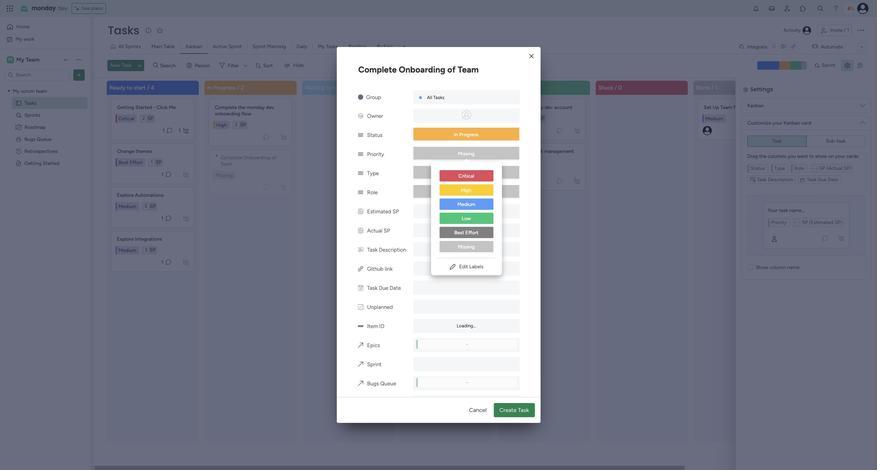 Task type: locate. For each thing, give the bounding box(es) containing it.
0 vertical spatial show
[[816, 153, 827, 159]]

4
[[151, 84, 154, 91]]

open left a
[[508, 104, 521, 110]]

0 vertical spatial cards:
[[847, 153, 860, 159]]

0 vertical spatial column
[[770, 265, 786, 271]]

cancel button
[[464, 404, 493, 418]]

main content
[[94, 77, 877, 471]]

invite
[[831, 27, 843, 33]]

1 explore from the top
[[117, 192, 134, 198]]

Search field
[[158, 61, 180, 71]]

2 horizontal spatial team
[[721, 104, 733, 110]]

my inside button
[[318, 44, 325, 50]]

1 vertical spatial best effort
[[454, 230, 479, 236]]

critical inside option
[[459, 173, 474, 179]]

1 v2 status image from the top
[[358, 132, 363, 139]]

0 vertical spatial card
[[802, 120, 811, 126]]

link
[[385, 266, 393, 273]]

1 vertical spatial show
[[815, 169, 827, 175]]

dapulse numbers column image for actual sp
[[358, 228, 363, 234]]

- up cancel "button"
[[466, 380, 468, 386]]

my right daily
[[318, 44, 325, 50]]

open up board
[[508, 148, 521, 154]]

waiting
[[305, 84, 325, 91]]

open inside open the sprint management board
[[508, 148, 521, 154]]

1 vertical spatial started
[[43, 160, 59, 166]]

0 vertical spatial all
[[118, 44, 124, 50]]

best inside option
[[454, 230, 464, 236]]

0 horizontal spatial effort
[[130, 160, 143, 166]]

missing option
[[440, 241, 494, 253]]

all inside "all sprints" button
[[118, 44, 124, 50]]

date for (estimated sp)
[[828, 192, 838, 198]]

0 vertical spatial drag the columns you want to show on your cards:
[[748, 153, 860, 159]]

cards: for sp
[[847, 153, 860, 159]]

maria williams image
[[858, 3, 869, 14], [703, 126, 712, 135]]

stuck
[[599, 84, 614, 91]]

all down pending deploy / 0 at the top
[[427, 95, 432, 100]]

v2 pulse id image
[[358, 324, 363, 330]]

2 open from the top
[[508, 148, 521, 154]]

1 vertical spatial sub-task button
[[807, 151, 866, 162]]

tasks down deploy on the top of the page
[[433, 95, 445, 100]]

v2 status image left type
[[358, 170, 363, 177]]

0 vertical spatial in
[[207, 84, 212, 91]]

apps image
[[800, 5, 807, 12]]

home
[[16, 24, 30, 30]]

0 vertical spatial show column name
[[756, 265, 800, 271]]

columns for sp
[[768, 153, 787, 159]]

by
[[377, 44, 383, 50]]

2 vertical spatial due
[[379, 285, 389, 292]]

0 vertical spatial (actual
[[827, 165, 843, 171]]

list box containing complete the monday dev onboarding flow
[[209, 96, 292, 197]]

sprints up roadmap
[[24, 112, 40, 118]]

dapulse numbers column image left the actual
[[358, 228, 363, 234]]

bugs inside complete onboarding of team dialog
[[367, 381, 379, 387]]

2 public board image from the top
[[15, 160, 22, 167]]

show for sp
[[816, 153, 827, 159]]

bugs queue down roadmap
[[24, 136, 52, 142]]

list box containing critical
[[431, 165, 502, 258]]

1 horizontal spatial critical
[[459, 173, 474, 179]]

queue right v2 board relation small icon
[[380, 381, 396, 387]]

1 vertical spatial description
[[768, 192, 793, 198]]

the inside "complete the monday dev onboarding flow"
[[238, 104, 246, 110]]

1 horizontal spatial dev
[[266, 104, 274, 110]]

v2 board relation small image
[[358, 381, 363, 387]]

sp (actual sp)
[[820, 165, 852, 171], [819, 181, 851, 187]]

0 vertical spatial bugs queue
[[24, 136, 52, 142]]

1 vertical spatial sp (actual sp)
[[819, 181, 851, 187]]

0 horizontal spatial critical
[[118, 116, 134, 122]]

board
[[508, 155, 521, 161]]

getting down ready to start / 4
[[117, 104, 134, 110]]

dapulse integrations image
[[739, 44, 744, 49]]

in inside dialog
[[454, 132, 458, 138]]

sprint
[[228, 44, 242, 50], [252, 44, 266, 50], [822, 62, 836, 69], [367, 362, 382, 368]]

on
[[829, 153, 834, 159], [828, 169, 834, 175]]

new task button
[[107, 60, 134, 71]]

complete down by
[[358, 64, 397, 75]]

1 vertical spatial v2 status image
[[358, 170, 363, 177]]

/ right deploy on the top of the page
[[445, 84, 447, 91]]

2 horizontal spatial critical
[[510, 116, 526, 122]]

sp
[[148, 115, 153, 121], [539, 115, 545, 121], [240, 122, 246, 128], [156, 159, 162, 165], [820, 165, 826, 171], [534, 166, 539, 172], [819, 181, 825, 187], [150, 203, 156, 209], [393, 209, 399, 215], [802, 220, 808, 226], [384, 228, 390, 234], [150, 247, 156, 253]]

task due date for (estimated sp)
[[807, 192, 838, 198]]

complete inside "complete the monday dev onboarding flow"
[[215, 104, 237, 110]]

all for all sprints
[[118, 44, 124, 50]]

critical up high option
[[459, 173, 474, 179]]

1 your task name... from the top
[[768, 208, 805, 214]]

list box containing open a monday dev account
[[502, 96, 586, 191]]

1 vertical spatial sprints
[[24, 112, 40, 118]]

high for onboarding
[[216, 122, 227, 128]]

sprint inside sprint button
[[822, 62, 836, 69]]

Tasks field
[[106, 22, 141, 38]]

high up medium option
[[461, 187, 472, 194]]

0 vertical spatial 2 sp
[[142, 115, 153, 121]]

2 right done
[[520, 84, 523, 91]]

2 vertical spatial -
[[466, 380, 468, 386]]

filter
[[228, 63, 239, 69]]

explore left integrations
[[117, 236, 134, 242]]

0 vertical spatial high
[[216, 122, 227, 128]]

integrate
[[747, 44, 768, 50]]

date inside complete onboarding of team dialog
[[390, 285, 401, 292]]

my right workspace image
[[16, 56, 24, 63]]

account
[[554, 104, 573, 110]]

1 vertical spatial getting
[[24, 160, 42, 166]]

tasks inside complete onboarding of team dialog
[[433, 95, 445, 100]]

progress for in progress / 2
[[214, 84, 236, 91]]

0 vertical spatial your
[[768, 208, 778, 214]]

0 vertical spatial to
[[127, 84, 132, 91]]

public board image for getting started
[[15, 160, 22, 167]]

team right of
[[458, 64, 479, 75]]

- down loading... on the right
[[466, 342, 468, 347]]

home button
[[4, 21, 76, 33]]

0 horizontal spatial high
[[216, 122, 227, 128]]

team right the up on the right of page
[[721, 104, 733, 110]]

low option
[[440, 213, 494, 224]]

0 vertical spatial progress
[[214, 84, 236, 91]]

drag for sp
[[748, 153, 758, 159]]

sprint inside sprint planning button
[[252, 44, 266, 50]]

2 horizontal spatial dev
[[545, 104, 553, 110]]

customize your kanban card for sp
[[748, 120, 811, 126]]

1 vertical spatial column
[[770, 280, 786, 286]]

complete up the onboarding
[[215, 104, 237, 110]]

2 sub-task button from the top
[[807, 151, 866, 162]]

v2 board relation small image up v2 board relation small icon
[[358, 362, 363, 368]]

missing inside option
[[458, 244, 475, 250]]

monday up home button
[[32, 4, 56, 12]]

your
[[768, 208, 778, 214], [768, 223, 778, 229]]

1 vertical spatial date
[[828, 192, 838, 198]]

(estimated down sp (estimated sp)
[[809, 235, 834, 241]]

0 right stuck
[[619, 84, 622, 91]]

1 horizontal spatial in
[[454, 132, 458, 138]]

0 vertical spatial name...
[[790, 208, 805, 214]]

all tasks
[[427, 95, 445, 100]]

list box containing getting started - click me
[[111, 96, 195, 272]]

github
[[367, 266, 384, 273]]

explore integrations
[[117, 236, 162, 242]]

0 vertical spatial customize your kanban card
[[748, 120, 811, 126]]

collapse board header image
[[859, 44, 865, 50]]

drag
[[748, 153, 758, 159], [747, 169, 758, 175]]

caret down image
[[7, 89, 10, 94]]

labels
[[469, 264, 484, 270]]

edit labels button
[[437, 262, 496, 273]]

progress inside row group
[[214, 84, 236, 91]]

1 public board image from the top
[[15, 100, 22, 107]]

your for sp
[[768, 208, 778, 214]]

public board image
[[15, 100, 22, 107], [15, 160, 22, 167]]

explore automations
[[117, 192, 164, 198]]

complete for complete the monday dev onboarding flow
[[215, 104, 237, 110]]

my tasks
[[318, 44, 338, 50]]

dev for in progress / 2
[[266, 104, 274, 110]]

bugs inside list box
[[24, 136, 35, 142]]

medium down the up on the right of page
[[706, 116, 723, 122]]

row group
[[105, 81, 790, 467]]

0 right deploy on the top of the page
[[448, 84, 452, 91]]

dapulse numbers column image left estimated at the top
[[358, 209, 363, 215]]

1 vertical spatial (actual
[[827, 181, 843, 187]]

task
[[122, 62, 132, 69], [757, 177, 767, 183], [807, 177, 817, 183], [757, 192, 767, 198], [807, 192, 817, 198], [367, 247, 378, 253], [367, 285, 378, 292], [518, 407, 529, 414]]

card
[[802, 120, 811, 126], [801, 135, 811, 141]]

0 horizontal spatial team
[[26, 56, 40, 63]]

started
[[135, 104, 152, 110], [43, 160, 59, 166]]

missing inside row group
[[216, 172, 233, 178]]

bugs down roadmap
[[24, 136, 35, 142]]

help image
[[833, 5, 840, 12]]

started inside row group
[[135, 104, 152, 110]]

medium up "low" option
[[458, 202, 476, 208]]

2 sp
[[142, 115, 153, 121], [235, 122, 246, 128]]

up
[[713, 104, 719, 110]]

0 vertical spatial sub-task button
[[807, 136, 866, 147]]

1 horizontal spatial monday
[[247, 104, 265, 110]]

item id
[[367, 324, 385, 330]]

medium inside option
[[458, 202, 476, 208]]

my right caret down icon
[[13, 88, 20, 94]]

in inside row group
[[207, 84, 212, 91]]

task due date for sp
[[807, 177, 839, 183]]

maria williams image inside row group
[[703, 126, 712, 135]]

2 your from the top
[[768, 223, 778, 229]]

/
[[844, 27, 846, 33], [147, 84, 149, 91], [237, 84, 240, 91], [445, 84, 447, 91], [516, 84, 518, 91], [615, 84, 617, 91], [712, 84, 714, 91]]

(estimated up (estimated sp) on the right
[[810, 220, 834, 226]]

5
[[145, 203, 147, 209]]

1 horizontal spatial started
[[135, 104, 152, 110]]

role
[[367, 190, 378, 196]]

monday up flow
[[247, 104, 265, 110]]

2 vertical spatial v2 status image
[[358, 190, 363, 196]]

task description for (estimated sp)
[[757, 192, 793, 198]]

0 vertical spatial on
[[829, 153, 834, 159]]

v2 status image left role
[[358, 190, 363, 196]]

1 vertical spatial open
[[508, 148, 521, 154]]

0 vertical spatial public board image
[[15, 100, 22, 107]]

1 vertical spatial v2 board relation small image
[[358, 362, 363, 368]]

/ right invite
[[844, 27, 846, 33]]

daily
[[297, 44, 307, 50]]

open for open a monday dev account
[[508, 104, 521, 110]]

stuck / 0
[[599, 84, 622, 91]]

0 vertical spatial (estimated
[[810, 220, 834, 226]]

0 horizontal spatial maria williams image
[[703, 126, 712, 135]]

0 vertical spatial effort
[[130, 160, 143, 166]]

you for (estimated sp)
[[788, 169, 796, 175]]

v2 board relation small image
[[358, 343, 363, 349], [358, 362, 363, 368]]

critical down a
[[510, 116, 526, 122]]

all
[[118, 44, 124, 50], [427, 95, 432, 100]]

/ left the 4
[[147, 84, 149, 91]]

1 vertical spatial to
[[810, 153, 814, 159]]

2 horizontal spatial monday
[[526, 104, 544, 110]]

1 vertical spatial bugs
[[367, 381, 379, 387]]

monday inside "complete the monday dev onboarding flow"
[[247, 104, 265, 110]]

0 vertical spatial settings
[[751, 85, 773, 93]]

monday right a
[[526, 104, 544, 110]]

bugs queue right v2 board relation small icon
[[367, 381, 396, 387]]

0 vertical spatial sub-task
[[826, 138, 846, 144]]

waiting for review
[[305, 84, 352, 91]]

edit
[[459, 264, 468, 270]]

work
[[24, 36, 34, 42]]

0 vertical spatial sprints
[[125, 44, 141, 50]]

management
[[545, 148, 574, 154]]

1 vertical spatial your task name...
[[768, 223, 805, 229]]

effort down change themes
[[130, 160, 143, 166]]

1 horizontal spatial bugs
[[367, 381, 379, 387]]

sub- for sp
[[826, 138, 837, 144]]

best effort up missing option
[[454, 230, 479, 236]]

getting inside row group
[[117, 104, 134, 110]]

0 vertical spatial show
[[756, 265, 769, 271]]

date for sp
[[828, 177, 839, 183]]

1 sub-task from the top
[[826, 138, 846, 144]]

sprint planning
[[252, 44, 286, 50]]

public board image left getting started
[[15, 160, 22, 167]]

new
[[110, 62, 121, 69]]

(actual
[[827, 165, 843, 171], [827, 181, 843, 187]]

monday for done
[[526, 104, 544, 110]]

maria williams image down set
[[703, 126, 712, 135]]

0 horizontal spatial 0
[[448, 84, 452, 91]]

my inside list box
[[13, 88, 20, 94]]

2 vertical spatial to
[[809, 169, 814, 175]]

tasks down my scrum team
[[24, 100, 36, 106]]

arrow down image
[[241, 61, 250, 70]]

complete inside dialog
[[358, 64, 397, 75]]

0 horizontal spatial complete
[[215, 104, 237, 110]]

create task
[[500, 407, 529, 414]]

team
[[36, 88, 47, 94]]

medium
[[706, 116, 723, 122], [458, 202, 476, 208], [118, 204, 136, 210], [118, 247, 136, 253]]

sprints down tasks field
[[125, 44, 141, 50]]

queue inside complete onboarding of team dialog
[[380, 381, 396, 387]]

1 sub-task button from the top
[[807, 136, 866, 147]]

0 vertical spatial sp (actual sp)
[[820, 165, 852, 171]]

v2 status image for status
[[358, 132, 363, 139]]

option
[[0, 85, 90, 86]]

deploy
[[425, 84, 443, 91]]

complete for complete onboarding of team
[[358, 64, 397, 75]]

my for my tasks
[[318, 44, 325, 50]]

1 sub- from the top
[[826, 138, 837, 144]]

explore left the automations
[[117, 192, 134, 198]]

v2 status image
[[358, 132, 363, 139], [358, 170, 363, 177], [358, 190, 363, 196]]

1 vertical spatial missing
[[216, 172, 233, 178]]

notifications image
[[753, 5, 760, 12]]

critical for to
[[118, 116, 134, 122]]

effort
[[130, 160, 143, 166], [466, 230, 479, 236]]

2 vertical spatial date
[[390, 285, 401, 292]]

missing
[[458, 151, 475, 157], [216, 172, 233, 178], [458, 244, 475, 250]]

sp (actual sp) for sp
[[820, 165, 852, 171]]

2 sub- from the top
[[826, 153, 837, 159]]

queue up the retrospectives
[[37, 136, 52, 142]]

in progress
[[454, 132, 479, 138]]

sprint left planning
[[252, 44, 266, 50]]

0 vertical spatial name
[[788, 265, 800, 271]]

2 your task name... from the top
[[768, 223, 805, 229]]

bugs right v2 board relation small icon
[[367, 381, 379, 387]]

task description inside complete onboarding of team dialog
[[367, 247, 406, 253]]

effort up missing option
[[466, 230, 479, 236]]

best down 'change'
[[118, 160, 128, 166]]

1 vertical spatial effort
[[466, 230, 479, 236]]

team inside dialog
[[458, 64, 479, 75]]

your task name... for (estimated sp)
[[768, 223, 805, 229]]

drag the columns you want to show on your cards: for (estimated sp)
[[747, 169, 860, 175]]

1 vertical spatial dapulse numbers column image
[[358, 228, 363, 234]]

1 horizontal spatial sprints
[[125, 44, 141, 50]]

3
[[145, 247, 147, 253]]

create
[[500, 407, 517, 414]]

description
[[768, 177, 794, 183], [768, 192, 793, 198], [379, 247, 406, 253]]

0
[[448, 84, 452, 91], [619, 84, 622, 91]]

1 vertical spatial task description
[[757, 192, 793, 198]]

best up missing option
[[454, 230, 464, 236]]

1 vertical spatial card
[[801, 135, 811, 141]]

my inside button
[[16, 36, 22, 42]]

show for (estimated sp)
[[815, 169, 827, 175]]

retrospectives
[[24, 148, 58, 154]]

best effort option
[[440, 227, 494, 239]]

all for all tasks
[[427, 95, 432, 100]]

2 v2 status image from the top
[[358, 170, 363, 177]]

1 open from the top
[[508, 104, 521, 110]]

all down tasks field
[[118, 44, 124, 50]]

0 vertical spatial due
[[818, 177, 827, 183]]

2 sp down getting started - click me
[[142, 115, 153, 121]]

0 vertical spatial your task name...
[[768, 208, 805, 214]]

list box
[[0, 84, 90, 265], [111, 96, 195, 272], [209, 96, 292, 197], [502, 96, 586, 191], [431, 165, 502, 258]]

due inside complete onboarding of team dialog
[[379, 285, 389, 292]]

1 horizontal spatial team
[[458, 64, 479, 75]]

sprint down automate
[[822, 62, 836, 69]]

add to favorites image
[[156, 27, 163, 34]]

1 vertical spatial you
[[788, 169, 796, 175]]

sub-task for sp
[[826, 138, 846, 144]]

1 horizontal spatial best effort
[[454, 230, 479, 236]]

high down the onboarding
[[216, 122, 227, 128]]

dev for done / 2
[[545, 104, 553, 110]]

2 explore from the top
[[117, 236, 134, 242]]

description for (estimated sp)
[[768, 192, 793, 198]]

started for getting started
[[43, 160, 59, 166]]

0 vertical spatial v2 status image
[[358, 132, 363, 139]]

1 horizontal spatial all
[[427, 95, 432, 100]]

critical down getting started - click me
[[118, 116, 134, 122]]

0 vertical spatial v2 board relation small image
[[358, 343, 363, 349]]

sort
[[263, 63, 273, 69]]

backlog
[[349, 44, 366, 50]]

3 v2 status image from the top
[[358, 190, 363, 196]]

name... for (estimated sp)
[[789, 223, 805, 229]]

1 dapulse numbers column image from the top
[[358, 209, 363, 215]]

daily button
[[291, 41, 313, 52]]

want for (estimated sp)
[[797, 169, 808, 175]]

v2 status image for type
[[358, 170, 363, 177]]

see
[[81, 5, 90, 11]]

you for sp
[[788, 153, 796, 159]]

best effort inside option
[[454, 230, 479, 236]]

maria williams image right help icon
[[858, 3, 869, 14]]

workspace image
[[7, 56, 14, 64]]

tasks inside button
[[326, 44, 338, 50]]

1 v2 board relation small image from the top
[[358, 343, 363, 349]]

started down the retrospectives
[[43, 160, 59, 166]]

sprint down epics
[[367, 362, 382, 368]]

v2 status image left status
[[358, 132, 363, 139]]

0 horizontal spatial progress
[[214, 84, 236, 91]]

id
[[379, 324, 385, 330]]

0 horizontal spatial in
[[207, 84, 212, 91]]

my
[[16, 36, 22, 42], [318, 44, 325, 50], [16, 56, 24, 63], [13, 88, 20, 94]]

integrations
[[135, 236, 162, 242]]

v2 status image
[[358, 151, 363, 158]]

your
[[773, 120, 783, 126], [772, 135, 782, 141], [835, 153, 845, 159], [835, 169, 845, 175]]

0 horizontal spatial best
[[118, 160, 128, 166]]

explore
[[117, 192, 134, 198], [117, 236, 134, 242]]

critical option
[[440, 170, 494, 182]]

2 v2 board relation small image from the top
[[358, 362, 363, 368]]

team up search in workspace field
[[26, 56, 40, 63]]

0 horizontal spatial started
[[43, 160, 59, 166]]

dapulse numbers column image
[[358, 209, 363, 215], [358, 228, 363, 234]]

1 vertical spatial (estimated
[[809, 235, 834, 241]]

0 vertical spatial description
[[768, 177, 794, 183]]

1 your from the top
[[768, 208, 778, 214]]

v2 sun image
[[358, 94, 363, 101]]

sprint right active
[[228, 44, 242, 50]]

v2 board relation small image left epics
[[358, 343, 363, 349]]

1 vertical spatial bugs queue
[[367, 381, 396, 387]]

best effort inside row group
[[118, 160, 143, 166]]

high down board
[[510, 166, 520, 172]]

owner
[[367, 113, 383, 119]]

all inside complete onboarding of team dialog
[[427, 95, 432, 100]]

to inside row group
[[127, 84, 132, 91]]

medium down explore automations
[[118, 204, 136, 210]]

- left click
[[153, 104, 155, 110]]

2 sub-task from the top
[[826, 153, 846, 159]]

complete
[[358, 64, 397, 75], [215, 104, 237, 110]]

complete onboarding of team
[[358, 64, 479, 75]]

customize for (estimated sp)
[[747, 135, 771, 141]]

0 horizontal spatial dev
[[57, 4, 68, 12]]

2 dapulse numbers column image from the top
[[358, 228, 363, 234]]

want for sp
[[797, 153, 808, 159]]

0 vertical spatial columns
[[768, 153, 787, 159]]

progress inside complete onboarding of team dialog
[[459, 132, 479, 138]]

description for sp
[[768, 177, 794, 183]]

settings for sp
[[751, 85, 773, 93]]

m
[[8, 57, 12, 63]]

automate
[[821, 44, 843, 50]]

Search in workspace field
[[15, 71, 59, 79]]

critical for /
[[510, 116, 526, 122]]

dev inside "complete the monday dev onboarding flow"
[[266, 104, 274, 110]]

see plans button
[[72, 3, 106, 14]]

public board image down scrum
[[15, 100, 22, 107]]

edit labels
[[459, 264, 484, 270]]

medium down explore integrations
[[118, 247, 136, 253]]

unplanned
[[367, 304, 393, 311]]

started left click
[[135, 104, 152, 110]]

sub-task
[[826, 138, 846, 144], [826, 153, 846, 159]]

show column name for (estimated sp)
[[756, 280, 799, 286]]

my inside 'workspace selection' element
[[16, 56, 24, 63]]

1 vertical spatial columns
[[768, 169, 786, 175]]

to for sp
[[810, 153, 814, 159]]

0 vertical spatial best
[[118, 160, 128, 166]]

1 horizontal spatial 0
[[619, 84, 622, 91]]

0 horizontal spatial best effort
[[118, 160, 143, 166]]

tasks left backlog
[[326, 44, 338, 50]]

1 vertical spatial sub-task
[[826, 153, 846, 159]]

your task name...
[[768, 208, 805, 214], [768, 223, 805, 229]]

2 (estimated from the top
[[809, 235, 834, 241]]

add view image
[[403, 44, 406, 49]]

best effort down change themes
[[118, 160, 143, 166]]

2 sp down flow
[[235, 122, 246, 128]]

my left work
[[16, 36, 22, 42]]

0 vertical spatial task due date
[[807, 177, 839, 183]]

list box for in progress
[[209, 96, 292, 197]]

getting down the retrospectives
[[24, 160, 42, 166]]

date
[[828, 177, 839, 183], [828, 192, 838, 198], [390, 285, 401, 292]]

1 horizontal spatial 2 sp
[[235, 122, 246, 128]]

1 vertical spatial want
[[797, 169, 808, 175]]

monday for in progress
[[247, 104, 265, 110]]

1 vertical spatial customize your kanban card
[[747, 135, 811, 141]]

5 sp
[[145, 203, 156, 209]]

best effort
[[118, 160, 143, 166], [454, 230, 479, 236]]

drag the columns you want to show on your cards: for sp
[[748, 153, 860, 159]]



Task type: describe. For each thing, give the bounding box(es) containing it.
column for sp
[[770, 265, 786, 271]]

getting for getting started
[[24, 160, 42, 166]]

item
[[367, 324, 378, 330]]

team inside row group
[[721, 104, 733, 110]]

3 sp
[[145, 247, 156, 253]]

all sprints
[[118, 44, 141, 50]]

task description for sp
[[757, 177, 794, 183]]

active
[[213, 44, 227, 50]]

click
[[157, 104, 168, 110]]

0 horizontal spatial bugs queue
[[24, 136, 52, 142]]

active sprint
[[213, 44, 242, 50]]

my for my scrum team
[[13, 88, 20, 94]]

dapulse numbers column image for estimated sp
[[358, 209, 363, 215]]

roadmap
[[24, 124, 46, 130]]

v2 multiple person column image
[[358, 113, 363, 119]]

sprints inside button
[[125, 44, 141, 50]]

v2 checkbox image
[[358, 304, 363, 311]]

settings for (estimated sp)
[[750, 96, 773, 104]]

row group containing ready to start
[[105, 81, 790, 467]]

customize for sp
[[748, 120, 772, 126]]

sub-task button for (estimated sp)
[[807, 151, 866, 162]]

sub- for (estimated sp)
[[826, 153, 837, 159]]

team inside 'workspace selection' element
[[26, 56, 40, 63]]

themes
[[136, 148, 152, 154]]

set up team meeting
[[704, 104, 752, 110]]

2 sp for /
[[142, 115, 153, 121]]

main content containing settings
[[94, 77, 877, 471]]

kanban inside kanban button
[[186, 44, 202, 50]]

v2 search image
[[153, 62, 158, 70]]

filter button
[[216, 60, 250, 71]]

low
[[462, 216, 471, 222]]

my for my work
[[16, 36, 22, 42]]

plans
[[91, 5, 103, 11]]

sp (actual sp) for (estimated sp)
[[819, 181, 851, 187]]

show column name for sp
[[756, 265, 800, 271]]

in for in progress / 2
[[207, 84, 212, 91]]

in for in progress
[[454, 132, 458, 138]]

0 vertical spatial maria williams image
[[858, 3, 869, 14]]

v2 link column image
[[358, 266, 363, 273]]

(actual for (estimated sp)
[[827, 181, 843, 187]]

my for my team
[[16, 56, 24, 63]]

- for epics
[[466, 342, 468, 347]]

sprint inside complete onboarding of team dialog
[[367, 362, 382, 368]]

sub-task button for sp
[[807, 136, 866, 147]]

sprint
[[531, 148, 543, 154]]

done / 2
[[501, 84, 523, 91]]

for
[[326, 84, 334, 91]]

person
[[195, 63, 210, 69]]

blank / 1
[[697, 84, 718, 91]]

medium option
[[440, 199, 494, 210]]

main table
[[152, 44, 175, 50]]

invite members image
[[784, 5, 791, 12]]

started for getting started - click me
[[135, 104, 152, 110]]

close image
[[530, 54, 534, 59]]

due for (estimated sp)
[[818, 192, 827, 198]]

person button
[[184, 60, 214, 71]]

angle down image
[[138, 63, 141, 68]]

priority
[[367, 151, 384, 158]]

name... for sp
[[790, 208, 805, 214]]

sprint button
[[812, 60, 838, 71]]

scrum
[[21, 88, 34, 94]]

/ right stuck
[[615, 84, 617, 91]]

on for sp
[[829, 153, 834, 159]]

columns for (estimated sp)
[[768, 169, 786, 175]]

customize your kanban card for (estimated sp)
[[747, 135, 811, 141]]

list box for done
[[502, 96, 586, 191]]

my team
[[16, 56, 40, 63]]

column for (estimated sp)
[[770, 280, 786, 286]]

my work button
[[4, 34, 76, 45]]

your task name... for sp
[[768, 208, 805, 214]]

2 0 from the left
[[619, 84, 622, 91]]

tasks up "all sprints" button
[[108, 22, 139, 38]]

github link
[[367, 266, 393, 273]]

card for (estimated sp)
[[801, 135, 811, 141]]

show for sp
[[756, 265, 769, 271]]

sprint planning button
[[247, 41, 291, 52]]

v2 long text column image
[[358, 247, 363, 253]]

high inside option
[[461, 187, 472, 194]]

2 down the onboarding
[[235, 122, 238, 128]]

progress for in progress
[[459, 132, 479, 138]]

1 (estimated from the top
[[810, 220, 834, 226]]

a
[[522, 104, 524, 110]]

monday dev
[[32, 4, 68, 12]]

2 down 'arrow down' icon
[[241, 84, 244, 91]]

activity button
[[781, 25, 815, 36]]

v2 board relation small image for sprint
[[358, 362, 363, 368]]

my work
[[16, 36, 34, 42]]

status
[[367, 132, 383, 139]]

v2 board relation small image for epics
[[358, 343, 363, 349]]

activity
[[784, 27, 801, 33]]

the inside open the sprint management board
[[522, 148, 529, 154]]

pending deploy / 0
[[403, 84, 452, 91]]

(actual for sp
[[827, 165, 843, 171]]

create task button
[[494, 404, 535, 418]]

getting started
[[24, 160, 59, 166]]

open the sprint management board
[[508, 148, 575, 161]]

/ down filter on the left top of page
[[237, 84, 240, 91]]

explore for explore integrations
[[117, 236, 134, 242]]

list box containing my scrum team
[[0, 84, 90, 265]]

1 0 from the left
[[448, 84, 452, 91]]

queue inside list box
[[37, 136, 52, 142]]

best inside row group
[[118, 160, 128, 166]]

search everything image
[[817, 5, 824, 12]]

on for (estimated sp)
[[828, 169, 834, 175]]

set
[[704, 104, 712, 110]]

list box inside complete onboarding of team dialog
[[431, 165, 502, 258]]

name for (estimated sp)
[[787, 280, 799, 286]]

getting for getting started - click me
[[117, 104, 134, 110]]

review
[[335, 84, 352, 91]]

cards: for (estimated sp)
[[846, 169, 860, 175]]

complete onboarding of team dialog
[[337, 47, 541, 430]]

change themes
[[117, 148, 152, 154]]

flow
[[242, 111, 251, 117]]

loading...
[[457, 324, 476, 329]]

dapulse date column image
[[358, 285, 363, 292]]

done
[[501, 84, 514, 91]]

- for bugs queue
[[466, 380, 468, 386]]

drag for (estimated sp)
[[747, 169, 758, 175]]

1 inside button
[[847, 27, 849, 33]]

task due date inside complete onboarding of team dialog
[[367, 285, 401, 292]]

meeting
[[734, 104, 752, 110]]

high option
[[440, 185, 494, 196]]

sprint inside active sprint 'button'
[[228, 44, 242, 50]]

epic
[[384, 44, 394, 50]]

workspace selection element
[[7, 55, 41, 64]]

backlog button
[[343, 41, 372, 52]]

0 vertical spatial missing
[[458, 151, 475, 157]]

epics
[[367, 343, 380, 349]]

v2 status image for role
[[358, 190, 363, 196]]

inbox image
[[769, 5, 776, 12]]

planning
[[267, 44, 286, 50]]

name for sp
[[788, 265, 800, 271]]

new task
[[110, 62, 132, 69]]

to for (estimated sp)
[[809, 169, 814, 175]]

2 down getting started - click me
[[142, 115, 145, 121]]

/ right "blank"
[[712, 84, 714, 91]]

sort button
[[252, 60, 277, 71]]

0 horizontal spatial monday
[[32, 4, 56, 12]]

effort inside option
[[466, 230, 479, 236]]

2 sp for 2
[[235, 122, 246, 128]]

main table button
[[146, 41, 180, 52]]

bugs queue inside complete onboarding of team dialog
[[367, 381, 396, 387]]

select product image
[[6, 5, 13, 12]]

actual
[[367, 228, 383, 234]]

blank
[[697, 84, 710, 91]]

show for (estimated sp)
[[756, 280, 768, 286]]

show board description image
[[144, 27, 153, 34]]

sub-task for (estimated sp)
[[826, 153, 846, 159]]

estimated
[[367, 209, 391, 215]]

sprints inside list box
[[24, 112, 40, 118]]

/ right done
[[516, 84, 518, 91]]

your for (estimated sp)
[[768, 223, 778, 229]]

autopilot image
[[812, 42, 818, 51]]

open for open the sprint management board
[[508, 148, 521, 154]]

/ inside button
[[844, 27, 846, 33]]

by epic button
[[372, 41, 399, 52]]

- inside list box
[[153, 104, 155, 110]]

in progress / 2
[[207, 84, 244, 91]]

my tasks button
[[313, 41, 343, 52]]

explore for explore automations
[[117, 192, 134, 198]]

description inside complete onboarding of team dialog
[[379, 247, 406, 253]]

start
[[134, 84, 146, 91]]

ready to start / 4
[[110, 84, 154, 91]]

me
[[169, 104, 176, 110]]

estimated sp
[[367, 209, 399, 215]]

due for sp
[[818, 177, 827, 183]]

sp (estimated sp)
[[802, 220, 843, 226]]

(estimated sp)
[[808, 235, 843, 241]]

card for sp
[[802, 120, 811, 126]]

public board image for tasks
[[15, 100, 22, 107]]

list box for ready to start
[[111, 96, 195, 272]]

invite / 1 button
[[818, 25, 853, 36]]

active sprint button
[[208, 41, 247, 52]]

pending
[[403, 84, 424, 91]]

high for board
[[510, 166, 520, 172]]

main
[[152, 44, 162, 50]]

by epic
[[377, 44, 394, 50]]



Task type: vqa. For each thing, say whether or not it's contained in the screenshot.
the bottommost Drag the columns you want to show on your cards:
yes



